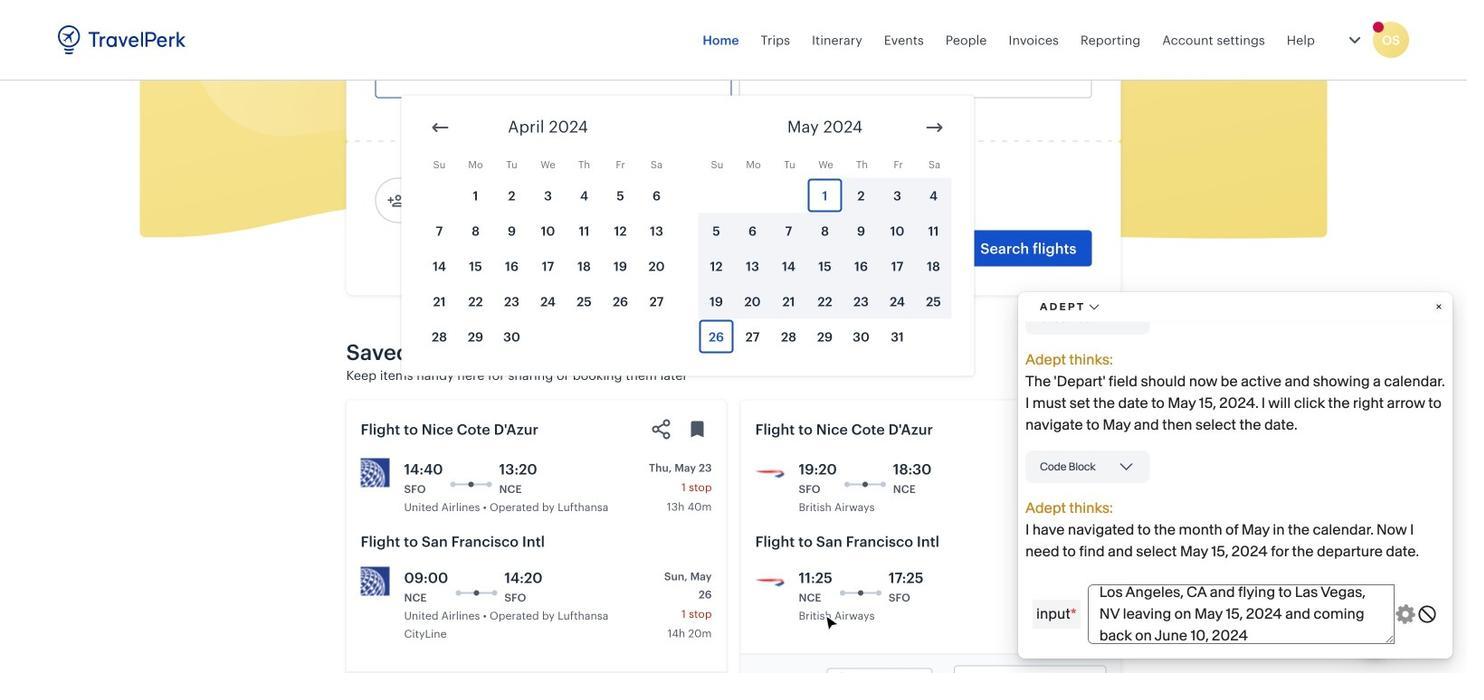 Task type: vqa. For each thing, say whether or not it's contained in the screenshot.
British Airways icon
yes



Task type: locate. For each thing, give the bounding box(es) containing it.
1 british airways image from the top
[[755, 458, 784, 487]]

move backward to switch to the previous month. image
[[430, 117, 451, 138]]

0 vertical spatial british airways image
[[755, 458, 784, 487]]

1 vertical spatial british airways image
[[755, 567, 784, 596]]

british airways image
[[755, 458, 784, 487], [755, 567, 784, 596]]

Add first traveler search field
[[405, 186, 593, 215]]

1 united airlines image from the top
[[361, 458, 390, 487]]

1 vertical spatial united airlines image
[[361, 567, 390, 596]]

Depart text field
[[401, 47, 496, 97]]

united airlines image
[[361, 458, 390, 487], [361, 567, 390, 596]]

2 british airways image from the top
[[755, 567, 784, 596]]

0 vertical spatial united airlines image
[[361, 458, 390, 487]]

Return text field
[[509, 47, 603, 97]]

2 united airlines image from the top
[[361, 567, 390, 596]]



Task type: describe. For each thing, give the bounding box(es) containing it.
calendar application
[[401, 95, 1467, 390]]

move forward to switch to the next month. image
[[924, 117, 945, 138]]



